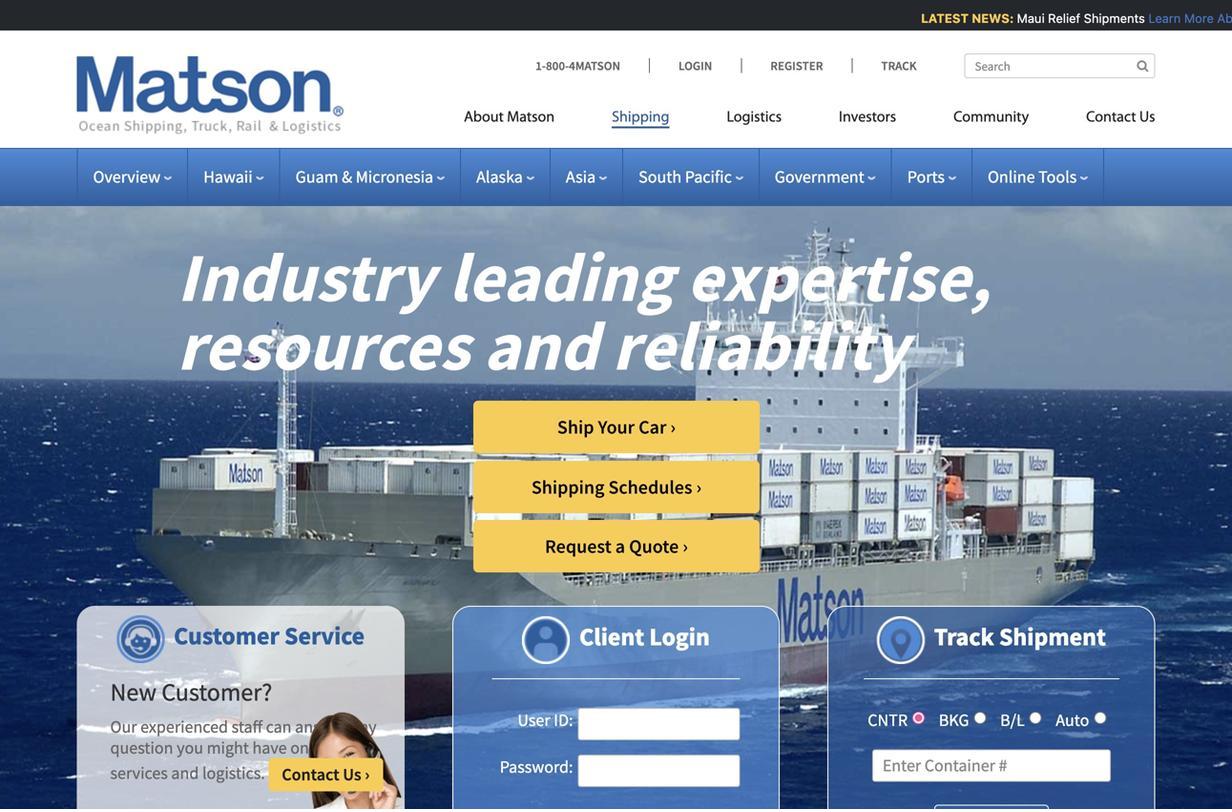 Task type: locate. For each thing, give the bounding box(es) containing it.
quote
[[629, 535, 679, 559]]

our experienced staff can answer any question you might have on ocean services and logistics.
[[110, 717, 377, 784]]

government
[[775, 166, 865, 188]]

request a quote › link
[[474, 520, 760, 573]]

guam
[[296, 166, 339, 188]]

alaska
[[477, 166, 523, 188]]

contact down on
[[282, 764, 340, 786]]

us down ocean
[[343, 764, 362, 786]]

4matson
[[569, 58, 621, 74]]

a
[[616, 535, 626, 559]]

user id:
[[518, 710, 573, 731]]

1-800-4matson
[[536, 58, 621, 74]]

customer
[[174, 621, 280, 652]]

shipping
[[612, 110, 670, 126], [532, 476, 605, 499]]

latest news: maui relief shipments learn more abo
[[917, 11, 1233, 25]]

BKG radio
[[974, 712, 987, 725]]

learn more abo link
[[1144, 11, 1233, 25]]

0 horizontal spatial shipping
[[532, 476, 605, 499]]

might
[[207, 738, 249, 759]]

contact
[[1087, 110, 1137, 126], [282, 764, 340, 786]]

guam & micronesia
[[296, 166, 434, 188]]

B/L radio
[[1030, 712, 1043, 725]]

abo
[[1213, 11, 1233, 25]]

Password: password field
[[578, 755, 741, 788]]

ports
[[908, 166, 945, 188]]

logistics
[[727, 110, 782, 126]]

login right the client
[[650, 622, 710, 653]]

image of smiling customer service agent ready to help. image
[[296, 713, 405, 810]]

shipping inside 'link'
[[612, 110, 670, 126]]

government link
[[775, 166, 876, 188]]

have
[[253, 738, 287, 759]]

ship your car ›
[[558, 415, 676, 439]]

learn
[[1144, 11, 1176, 25]]

0 vertical spatial contact
[[1087, 110, 1137, 126]]

contact us
[[1087, 110, 1156, 126]]

0 vertical spatial shipping
[[612, 110, 670, 126]]

car
[[639, 415, 667, 439]]

track for track link
[[882, 58, 917, 74]]

asia
[[566, 166, 596, 188]]

login
[[679, 58, 713, 74], [650, 622, 710, 653]]

1 horizontal spatial track
[[935, 622, 995, 653]]

industry leading expertise, resources and reliability
[[177, 233, 992, 389]]

track up bkg radio
[[935, 622, 995, 653]]

on
[[291, 738, 309, 759]]

customer service
[[174, 621, 365, 652]]

ship your car › link
[[474, 401, 760, 454]]

online
[[988, 166, 1036, 188]]

us
[[1140, 110, 1156, 126], [343, 764, 362, 786]]

about matson link
[[464, 101, 584, 140]]

› right quote
[[683, 535, 688, 559]]

0 horizontal spatial contact
[[282, 764, 340, 786]]

login up shipping 'link' at the top of page
[[679, 58, 713, 74]]

schedules
[[609, 476, 693, 499]]

None search field
[[965, 53, 1156, 78]]

us inside top menu navigation
[[1140, 110, 1156, 126]]

relief
[[1044, 11, 1076, 25]]

1 horizontal spatial us
[[1140, 110, 1156, 126]]

your
[[598, 415, 635, 439]]

top menu navigation
[[464, 101, 1156, 140]]

contact us link
[[1058, 101, 1156, 140]]

shipment
[[1000, 622, 1107, 653]]

us for contact us
[[1140, 110, 1156, 126]]

1 horizontal spatial contact
[[1087, 110, 1137, 126]]

south
[[639, 166, 682, 188]]

request a quote ›
[[545, 535, 688, 559]]

1-
[[536, 58, 546, 74]]

contact down search search box
[[1087, 110, 1137, 126]]

› right schedules
[[697, 476, 702, 499]]

auto
[[1056, 710, 1090, 731]]

1 vertical spatial us
[[343, 764, 362, 786]]

shipping up south
[[612, 110, 670, 126]]

User ID: text field
[[578, 709, 741, 741]]

1 horizontal spatial shipping
[[612, 110, 670, 126]]

track shipment
[[935, 622, 1107, 653]]

0 horizontal spatial us
[[343, 764, 362, 786]]

us for contact us ›
[[343, 764, 362, 786]]

contact us › link
[[269, 759, 383, 792]]

&
[[342, 166, 353, 188]]

about
[[464, 110, 504, 126]]

1 vertical spatial shipping
[[532, 476, 605, 499]]

track up investors
[[882, 58, 917, 74]]

resources
[[177, 302, 470, 389]]

contact us ›
[[282, 764, 370, 786]]

b/l
[[1001, 710, 1025, 731]]

id:
[[554, 710, 573, 731]]

0 vertical spatial us
[[1140, 110, 1156, 126]]

shipping link
[[584, 101, 698, 140]]

ship
[[558, 415, 594, 439]]

pacific
[[685, 166, 732, 188]]

track
[[882, 58, 917, 74], [935, 622, 995, 653]]

contact inside top menu navigation
[[1087, 110, 1137, 126]]

shipments
[[1079, 11, 1141, 25]]

matson
[[507, 110, 555, 126]]

0 horizontal spatial track
[[882, 58, 917, 74]]

1 vertical spatial contact
[[282, 764, 340, 786]]

us down search image on the right of the page
[[1140, 110, 1156, 126]]

0 vertical spatial track
[[882, 58, 917, 74]]

blue matson logo with ocean, shipping, truck, rail and logistics written beneath it. image
[[77, 56, 344, 135]]

1 vertical spatial login
[[650, 622, 710, 653]]

hawaii link
[[204, 166, 264, 188]]

latest
[[917, 11, 964, 25]]

track link
[[852, 58, 917, 74]]

asia link
[[566, 166, 607, 188]]

shipping up request
[[532, 476, 605, 499]]

1 vertical spatial track
[[935, 622, 995, 653]]

customer?
[[162, 677, 273, 708]]

Enter Container # text field
[[873, 750, 1111, 783]]



Task type: describe. For each thing, give the bounding box(es) containing it.
contact for contact us
[[1087, 110, 1137, 126]]

investors
[[839, 110, 897, 126]]

overview
[[93, 166, 161, 188]]

password:
[[500, 757, 573, 778]]

guam & micronesia link
[[296, 166, 445, 188]]

reliability
[[613, 302, 909, 389]]

overview link
[[93, 166, 172, 188]]

hawaii
[[204, 166, 253, 188]]

you
[[177, 738, 203, 759]]

1-800-4matson link
[[536, 58, 649, 74]]

shipping schedules ›
[[532, 476, 702, 499]]

track for track shipment
[[935, 622, 995, 653]]

new customer?
[[110, 677, 273, 708]]

online tools
[[988, 166, 1077, 188]]

800-
[[546, 58, 569, 74]]

expertise,
[[687, 233, 992, 320]]

industry
[[177, 233, 435, 320]]

community link
[[925, 101, 1058, 140]]

ports link
[[908, 166, 957, 188]]

any
[[351, 717, 377, 738]]

micronesia
[[356, 166, 434, 188]]

maui
[[1012, 11, 1040, 25]]

more
[[1180, 11, 1209, 25]]

new
[[110, 677, 157, 708]]

question
[[110, 738, 173, 759]]

services and
[[110, 763, 199, 784]]

0 vertical spatial login
[[679, 58, 713, 74]]

can
[[266, 717, 292, 738]]

news:
[[967, 11, 1009, 25]]

staff
[[232, 717, 263, 738]]

login link
[[649, 58, 741, 74]]

experienced
[[140, 717, 228, 738]]

search image
[[1138, 60, 1149, 72]]

about matson
[[464, 110, 555, 126]]

shipping schedules › link
[[474, 461, 760, 514]]

investors link
[[811, 101, 925, 140]]

› down any
[[365, 764, 370, 786]]

south pacific link
[[639, 166, 744, 188]]

service
[[285, 621, 365, 652]]

bkg
[[939, 710, 970, 731]]

online tools link
[[988, 166, 1089, 188]]

logistics.
[[202, 763, 265, 784]]

› right "car"
[[671, 415, 676, 439]]

logistics link
[[698, 101, 811, 140]]

south pacific
[[639, 166, 732, 188]]

shipping for shipping schedules ›
[[532, 476, 605, 499]]

ocean
[[313, 738, 356, 759]]

user
[[518, 710, 551, 731]]

shipping for shipping
[[612, 110, 670, 126]]

and
[[484, 302, 599, 389]]

answer
[[295, 717, 347, 738]]

Auto radio
[[1095, 712, 1107, 725]]

register link
[[741, 58, 852, 74]]

tools
[[1039, 166, 1077, 188]]

register
[[771, 58, 824, 74]]

our
[[110, 717, 137, 738]]

leading
[[448, 233, 674, 320]]

contact for contact us ›
[[282, 764, 340, 786]]

request
[[545, 535, 612, 559]]

alaska link
[[477, 166, 535, 188]]

client
[[580, 622, 645, 653]]

community
[[954, 110, 1030, 126]]

cntr
[[868, 710, 908, 731]]

Search search field
[[965, 53, 1156, 78]]

CNTR radio
[[913, 712, 925, 725]]



Task type: vqa. For each thing, say whether or not it's contained in the screenshot.
Logistics in the right of the page
yes



